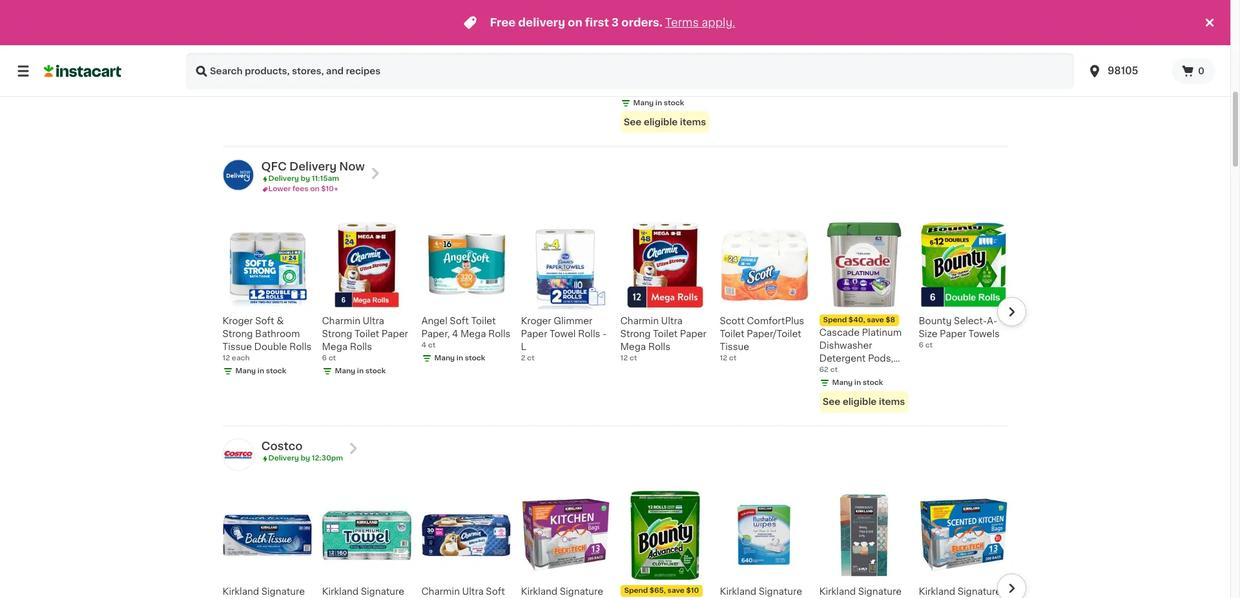 Task type: locate. For each thing, give the bounding box(es) containing it.
l left (large)
[[322, 62, 326, 69]]

ultra inside charmin ultra soft
[[462, 587, 484, 596]]

towel inside kroger glimmer paper towel rolls - l
[[550, 37, 576, 46]]

1 vertical spatial select-
[[322, 37, 355, 46]]

size
[[422, 37, 440, 46], [919, 330, 938, 339]]

0 vertical spatial glimmer
[[554, 24, 593, 33]]

2 by from the top
[[301, 455, 310, 462]]

2 kirkland signature link from the left
[[322, 491, 411, 598]]

0 vertical spatial save
[[668, 24, 685, 31]]

1 vertical spatial angel
[[422, 317, 448, 326]]

pods,
[[868, 354, 894, 363]]

in
[[258, 75, 264, 82], [357, 75, 364, 82], [755, 88, 762, 95], [855, 88, 861, 95], [954, 88, 961, 95], [656, 100, 662, 107], [457, 355, 463, 362], [258, 368, 264, 375], [357, 368, 364, 375], [855, 380, 861, 387]]

l up 2
[[521, 343, 527, 352]]

mega inside angel soft toilet paper, 4 mega rolls 4 ct
[[461, 330, 486, 339]]

0 horizontal spatial items
[[680, 118, 706, 127]]

paper inside kroger glimmer paper towel rolls - l
[[521, 37, 548, 46]]

1 towel from the top
[[550, 37, 576, 46]]

items for dawn ultra dishwashing liquid dish soap, original scent
[[680, 118, 706, 127]]

a- for bounty select-a- size paper towels
[[490, 24, 500, 33]]

apply.
[[702, 17, 736, 28]]

tissue inside "scott comfortplus toilet paper/toilet tissue 12 ct"
[[720, 343, 750, 352]]

toilet inside angel soft toilet paper, 16 mega rolls
[[869, 24, 894, 33]]

paper inside kroger ultra select-a-sheet double roll paper towels
[[377, 50, 403, 59]]

free delivery on first 3 orders. terms apply.
[[490, 17, 736, 28]]

1 vertical spatial bathroom
[[255, 330, 300, 339]]

2 glimmer from the top
[[554, 317, 593, 326]]

0 vertical spatial product group
[[621, 0, 710, 133]]

0 vertical spatial size
[[422, 37, 440, 46]]

towel for kroger glimmer paper towel rolls - l 2 ct
[[550, 330, 576, 339]]

strong inside charmin ultra strong toilet paper mega rolls 12 ct
[[621, 330, 651, 339]]

signature for second kirkland signature link from the right
[[858, 587, 902, 596]]

1 98105 button from the left
[[1080, 53, 1173, 89]]

3 kirkland from the left
[[521, 587, 558, 596]]

toilet
[[869, 24, 894, 33], [753, 37, 777, 46], [952, 37, 976, 46], [471, 317, 496, 326], [355, 330, 379, 339], [653, 330, 678, 339], [720, 330, 745, 339]]

0 vertical spatial a-
[[490, 24, 500, 33]]

3
[[612, 17, 619, 28]]

save for ultra
[[668, 24, 685, 31]]

0 vertical spatial see
[[624, 118, 642, 127]]

bounty
[[422, 24, 455, 33], [919, 317, 952, 326]]

1 horizontal spatial 6
[[919, 342, 924, 349]]

spend up dawn
[[624, 24, 648, 31]]

delivery by 11:15am
[[268, 175, 339, 182]]

signature
[[261, 587, 305, 596], [361, 587, 404, 596], [560, 587, 603, 596], [759, 587, 802, 596], [858, 587, 902, 596], [958, 587, 1001, 596]]

bounty inside "bounty select-a- size paper towels"
[[422, 24, 455, 33]]

by
[[301, 175, 310, 182], [301, 455, 310, 462]]

on for fees
[[310, 186, 320, 193]]

l inside kroger glimmer paper towel rolls - l 2 ct
[[521, 343, 527, 352]]

signature for fourth kirkland signature link from the left
[[759, 587, 802, 596]]

delivery by 12:30pm
[[268, 455, 343, 462]]

0 horizontal spatial see eligible items
[[624, 118, 706, 127]]

1 glimmer from the top
[[554, 24, 593, 33]]

0 horizontal spatial angel
[[422, 317, 448, 326]]

1 horizontal spatial see eligible items
[[823, 398, 905, 407]]

None search field
[[186, 53, 1075, 89]]

2 vertical spatial spend
[[624, 587, 648, 594]]

1 horizontal spatial select-
[[457, 24, 490, 33]]

2 kirkland signature from the left
[[322, 587, 411, 598]]

1 vertical spatial 4
[[422, 342, 427, 349]]

0 horizontal spatial 6
[[322, 355, 327, 362]]

a- inside "bounty select-a- size paper towels"
[[490, 24, 500, 33]]

1 horizontal spatial charmin ultra strong toilet paper mega rolls
[[919, 24, 1005, 59]]

0 vertical spatial -
[[603, 37, 607, 46]]

-
[[603, 37, 607, 46], [603, 330, 607, 339]]

eligible
[[644, 118, 678, 127], [843, 398, 877, 407]]

2 horizontal spatial select-
[[954, 317, 987, 326]]

soft
[[255, 24, 274, 33], [848, 24, 867, 33], [255, 317, 274, 326], [450, 317, 469, 326], [486, 587, 505, 596]]

0 vertical spatial towel
[[550, 37, 576, 46]]

stock
[[266, 75, 286, 82], [366, 75, 386, 82], [764, 88, 784, 95], [863, 88, 884, 95], [963, 88, 983, 95], [664, 100, 684, 107], [465, 355, 485, 362], [266, 368, 286, 375], [366, 368, 386, 375], [863, 380, 884, 387]]

2 vertical spatial towels
[[969, 330, 1000, 339]]

0 vertical spatial delivery
[[290, 162, 337, 172]]

- down first
[[603, 37, 607, 46]]

see eligible items for soap,
[[624, 118, 706, 127]]

costco image
[[223, 440, 254, 471]]

on left first
[[568, 17, 583, 28]]

1 horizontal spatial see
[[823, 398, 841, 407]]

see eligible items button down fresh
[[820, 391, 909, 413]]

double inside kroger ultra select-a-sheet double roll paper towels
[[322, 50, 355, 59]]

1 horizontal spatial paper,
[[820, 37, 848, 46]]

1 vertical spatial &
[[277, 317, 284, 326]]

1 signature from the left
[[261, 587, 305, 596]]

delivery up the lower
[[268, 175, 299, 182]]

paper,
[[820, 37, 848, 46], [422, 330, 450, 339]]

0 horizontal spatial 4
[[422, 342, 427, 349]]

2 vertical spatial a-
[[987, 317, 998, 326]]

5 signature from the left
[[858, 587, 902, 596]]

★★★★★
[[422, 50, 467, 59], [422, 50, 467, 59]]

- left charmin ultra strong toilet paper mega rolls 12 ct
[[603, 330, 607, 339]]

kroger soft & strong bathroom tissue double rolls 12 each
[[223, 24, 312, 69], [223, 317, 312, 362]]

l down delivery
[[521, 50, 527, 59]]

paper inside charmin ultra strong toilet paper mega rolls 12 ct
[[680, 330, 707, 339]]

delivery up the delivery by 11:15am
[[290, 162, 337, 172]]

$40,
[[650, 24, 667, 31], [849, 317, 866, 324]]

see eligible items
[[624, 118, 706, 127], [823, 398, 905, 407]]

paper inside kroger glimmer paper towel rolls - l 2 ct
[[521, 330, 548, 339]]

0 vertical spatial l
[[521, 50, 527, 59]]

6 signature from the left
[[958, 587, 1001, 596]]

1 vertical spatial delivery
[[268, 175, 299, 182]]

0 vertical spatial item carousel region
[[223, 0, 1026, 141]]

$40, up "dishwashing"
[[650, 24, 667, 31]]

0 horizontal spatial paper,
[[422, 330, 450, 339]]

save
[[668, 24, 685, 31], [867, 317, 884, 324], [668, 587, 685, 594]]

2 vertical spatial delivery
[[268, 455, 299, 462]]

12
[[223, 62, 230, 69], [223, 355, 230, 362], [621, 355, 628, 362], [720, 355, 728, 362]]

tissue
[[223, 50, 252, 59], [223, 343, 252, 352], [720, 343, 750, 352]]

spend
[[624, 24, 648, 31], [824, 317, 847, 324], [624, 587, 648, 594]]

0 vertical spatial angel
[[820, 24, 846, 33]]

paper, for 4
[[422, 330, 450, 339]]

save inside the spend $40, save $8 cascade platinum dishwasher detergent pods, fresh
[[867, 317, 884, 324]]

1 horizontal spatial see eligible items button
[[820, 391, 909, 413]]

kirkland signature
[[223, 587, 306, 598], [322, 587, 411, 598], [521, 587, 608, 598], [720, 587, 802, 598], [820, 587, 902, 598], [919, 587, 1001, 598]]

orders.
[[622, 17, 663, 28]]

mega
[[862, 37, 888, 46], [720, 50, 746, 59], [919, 50, 945, 59], [461, 330, 486, 339], [322, 343, 348, 352], [621, 343, 646, 352]]

1 vertical spatial -
[[603, 330, 607, 339]]

1 vertical spatial on
[[310, 186, 320, 193]]

select-
[[457, 24, 490, 33], [322, 37, 355, 46], [954, 317, 987, 326]]

items down pods,
[[879, 398, 905, 407]]

scott
[[720, 317, 745, 326]]

rolls inside kroger glimmer paper towel rolls - l
[[578, 37, 601, 46]]

see eligible items down oz
[[624, 118, 706, 127]]

1 vertical spatial size
[[919, 330, 938, 339]]

on for delivery
[[568, 17, 583, 28]]

mega inside charmin ultra strong toilet paper mega rolls 6 ct
[[322, 343, 348, 352]]

1 vertical spatial see
[[823, 398, 841, 407]]

2
[[521, 355, 526, 362]]

1 horizontal spatial $40,
[[849, 317, 866, 324]]

qfc delivery now
[[261, 162, 365, 172]]

1 vertical spatial see eligible items button
[[820, 391, 909, 413]]

0 vertical spatial paper,
[[820, 37, 848, 46]]

save left $10
[[668, 587, 685, 594]]

1 vertical spatial bounty
[[919, 317, 952, 326]]

strong inside charmin ultra strong toilet paper mega rolls 6 ct
[[322, 330, 352, 339]]

signature for 5th kirkland signature link from the right
[[361, 587, 404, 596]]

0 horizontal spatial size
[[422, 37, 440, 46]]

size right sheet
[[422, 37, 440, 46]]

paper, inside angel soft toilet paper, 4 mega rolls 4 ct
[[422, 330, 450, 339]]

paper inside "bounty select-a- size paper towels"
[[443, 37, 469, 46]]

2 vertical spatial item carousel region
[[205, 486, 1026, 598]]

2 vertical spatial l
[[521, 343, 527, 352]]

0 vertical spatial by
[[301, 175, 310, 182]]

$8 inside the spend $40, save $8 cascade platinum dishwasher detergent pods, fresh
[[886, 317, 896, 324]]

towels inside "bounty select-a- size paper towels"
[[471, 37, 503, 46]]

angel inside angel soft toilet paper, 16 mega rolls
[[820, 24, 846, 33]]

$40, inside the spend $40, save $8 cascade platinum dishwasher detergent pods, fresh
[[849, 317, 866, 324]]

0 vertical spatial spend
[[624, 24, 648, 31]]

1 vertical spatial towels
[[322, 63, 353, 72]]

1 vertical spatial $40,
[[849, 317, 866, 324]]

$65,
[[650, 587, 666, 594]]

0 horizontal spatial see eligible items button
[[621, 111, 710, 133]]

delivery
[[290, 162, 337, 172], [268, 175, 299, 182], [268, 455, 299, 462]]

scent
[[621, 75, 647, 84]]

ct inside angel soft toilet paper, 4 mega rolls 4 ct
[[428, 342, 436, 349]]

1 horizontal spatial product group
[[820, 221, 909, 413]]

a- inside bounty select-a- size paper towels 6 ct
[[987, 317, 998, 326]]

1 vertical spatial by
[[301, 455, 310, 462]]

glimmer inside kroger glimmer paper towel rolls - l
[[554, 24, 593, 33]]

eligible down oz
[[644, 118, 678, 127]]

charmin ultra strong toilet paper mega rolls 6 ct
[[322, 317, 408, 362]]

glimmer for kroger glimmer paper towel rolls - l 2 ct
[[554, 317, 593, 326]]

5 kirkland from the left
[[820, 587, 856, 596]]

charmin ultra soft link
[[422, 491, 511, 598]]

select- inside bounty select-a- size paper towels 6 ct
[[954, 317, 987, 326]]

1 vertical spatial $8
[[886, 317, 896, 324]]

$40, inside spend $40, save $8 dawn ultra dishwashing liquid dish soap, original scent 28 fl oz
[[650, 24, 667, 31]]

item carousel region for qfc delivery now
[[205, 215, 1026, 421]]

28
[[621, 87, 630, 94]]

ultra inside spend $40, save $8 dawn ultra dishwashing liquid dish soap, original scent 28 fl oz
[[649, 36, 670, 45]]

spend inside spend $40, save $8 dawn ultra dishwashing liquid dish soap, original scent 28 fl oz
[[624, 24, 648, 31]]

product group containing dawn ultra dishwashing liquid dish soap, original scent
[[621, 0, 710, 133]]

select- inside kroger ultra select-a-sheet double roll paper towels
[[322, 37, 355, 46]]

0 vertical spatial items
[[680, 118, 706, 127]]

angel soft toilet paper, 16 mega rolls
[[820, 24, 894, 59]]

0 horizontal spatial $8
[[687, 24, 697, 31]]

many
[[236, 75, 256, 82], [335, 75, 355, 82], [733, 88, 754, 95], [833, 88, 853, 95], [932, 88, 953, 95], [634, 100, 654, 107], [435, 355, 455, 362], [236, 368, 256, 375], [335, 368, 355, 375], [833, 380, 853, 387]]

on
[[568, 17, 583, 28], [310, 186, 320, 193]]

$8
[[687, 24, 697, 31], [886, 317, 896, 324]]

items for cascade platinum dishwasher detergent pods, fresh
[[879, 398, 905, 407]]

size inside bounty select-a- size paper towels 6 ct
[[919, 330, 938, 339]]

2 horizontal spatial towels
[[969, 330, 1000, 339]]

$40, up cascade
[[849, 317, 866, 324]]

select- inside "bounty select-a- size paper towels"
[[457, 24, 490, 33]]

2 vertical spatial save
[[668, 587, 685, 594]]

16
[[850, 37, 860, 46]]

detergent
[[820, 354, 866, 363]]

0 vertical spatial see eligible items
[[624, 118, 706, 127]]

toilet inside angel soft toilet paper, 4 mega rolls 4 ct
[[471, 317, 496, 326]]

0 horizontal spatial eligible
[[644, 118, 678, 127]]

0 vertical spatial $8
[[687, 24, 697, 31]]

1 vertical spatial glimmer
[[554, 317, 593, 326]]

dawn
[[621, 36, 646, 45]]

ct inside bounty select-a- size paper towels 6 ct
[[926, 342, 933, 349]]

0 horizontal spatial product group
[[621, 0, 710, 133]]

towel for kroger glimmer paper towel rolls - l
[[550, 37, 576, 46]]

spend inside the spend $40, save $8 cascade platinum dishwasher detergent pods, fresh
[[824, 317, 847, 324]]

0 vertical spatial see eligible items button
[[621, 111, 710, 133]]

l for kroger glimmer paper towel rolls - l
[[521, 50, 527, 59]]

glimmer inside kroger glimmer paper towel rolls - l 2 ct
[[554, 317, 593, 326]]

see eligible items button
[[621, 111, 710, 133], [820, 391, 909, 413]]

delivery down costco
[[268, 455, 299, 462]]

kroger ultra select-a-sheet double roll paper towels
[[322, 24, 403, 72]]

l for kroger glimmer paper towel rolls - l 2 ct
[[521, 343, 527, 352]]

1 horizontal spatial bounty
[[919, 317, 952, 326]]

&
[[277, 24, 284, 33], [277, 317, 284, 326]]

5 kirkland signature link from the left
[[820, 491, 909, 598]]

- inside kroger glimmer paper towel rolls - l 2 ct
[[603, 330, 607, 339]]

liquid
[[681, 49, 709, 58]]

limited time offer region
[[0, 0, 1202, 45]]

see down fresh
[[823, 398, 841, 407]]

1 vertical spatial kroger soft & strong bathroom tissue double rolls 12 each
[[223, 317, 312, 362]]

paper/toilet
[[747, 330, 802, 339]]

paper, inside angel soft toilet paper, 16 mega rolls
[[820, 37, 848, 46]]

1 horizontal spatial 4
[[452, 330, 458, 339]]

0 vertical spatial &
[[277, 24, 284, 33]]

a- for bounty select-a- size paper towels 6 ct
[[987, 317, 998, 326]]

0 vertical spatial 6
[[919, 342, 924, 349]]

2 signature from the left
[[361, 587, 404, 596]]

0 vertical spatial eligible
[[644, 118, 678, 127]]

towels for bounty select-a- size paper towels
[[471, 37, 503, 46]]

charmin ultra strong toilet paper mega rolls
[[720, 24, 806, 59], [919, 24, 1005, 59]]

$8 up liquid
[[687, 24, 697, 31]]

(large)
[[328, 62, 353, 69]]

$8 inside spend $40, save $8 dawn ultra dishwashing liquid dish soap, original scent 28 fl oz
[[687, 24, 697, 31]]

4 kirkland signature link from the left
[[720, 491, 809, 598]]

many in stock
[[236, 75, 286, 82], [335, 75, 386, 82], [733, 88, 784, 95], [833, 88, 884, 95], [932, 88, 983, 95], [634, 100, 684, 107], [435, 355, 485, 362], [236, 368, 286, 375], [335, 368, 386, 375], [833, 380, 884, 387]]

0
[[1199, 67, 1205, 76]]

1 horizontal spatial a-
[[490, 24, 500, 33]]

select- for bounty select-a- size paper towels 6 ct
[[954, 317, 987, 326]]

12:30pm
[[312, 455, 343, 462]]

1 horizontal spatial towels
[[471, 37, 503, 46]]

bounty for bounty select-a- size paper towels
[[422, 24, 455, 33]]

1 vertical spatial each
[[232, 355, 250, 362]]

1 kirkland signature from the left
[[223, 587, 306, 598]]

1 vertical spatial 6
[[322, 355, 327, 362]]

kroger inside kroger glimmer paper towel rolls - l 2 ct
[[521, 317, 552, 326]]

on inside limited time offer region
[[568, 17, 583, 28]]

glimmer
[[554, 24, 593, 33], [554, 317, 593, 326]]

see
[[624, 118, 642, 127], [823, 398, 841, 407]]

ultra
[[355, 24, 376, 33], [761, 24, 782, 33], [960, 24, 981, 33], [649, 36, 670, 45], [363, 317, 384, 326], [661, 317, 683, 326], [462, 587, 484, 596]]

save up liquid
[[668, 24, 685, 31]]

1 vertical spatial eligible
[[843, 398, 877, 407]]

1 vertical spatial paper,
[[422, 330, 450, 339]]

towel inside kroger glimmer paper towel rolls - l 2 ct
[[550, 330, 576, 339]]

l
[[521, 50, 527, 59], [322, 62, 326, 69], [521, 343, 527, 352]]

angel for angel soft toilet paper, 16 mega rolls
[[820, 24, 846, 33]]

1 & from the top
[[277, 24, 284, 33]]

0 horizontal spatial towels
[[322, 63, 353, 72]]

6 inside charmin ultra strong toilet paper mega rolls 6 ct
[[322, 355, 327, 362]]

l inside kroger glimmer paper towel rolls - l
[[521, 50, 527, 59]]

paper
[[443, 37, 469, 46], [521, 37, 548, 46], [780, 37, 806, 46], [979, 37, 1005, 46], [377, 50, 403, 59], [382, 330, 408, 339], [521, 330, 548, 339], [680, 330, 707, 339], [940, 330, 967, 339]]

1 vertical spatial save
[[867, 317, 884, 324]]

terms apply. link
[[665, 17, 736, 28]]

1 vertical spatial product group
[[820, 221, 909, 413]]

items down original
[[680, 118, 706, 127]]

- inside kroger glimmer paper towel rolls - l
[[603, 37, 607, 46]]

cascade
[[820, 328, 860, 338]]

size inside "bounty select-a- size paper towels"
[[422, 37, 440, 46]]

0 vertical spatial bathroom
[[255, 37, 300, 46]]

rolls
[[578, 37, 601, 46], [290, 50, 312, 59], [748, 50, 770, 59], [820, 50, 842, 59], [947, 50, 969, 59], [489, 330, 511, 339], [578, 330, 601, 339], [290, 343, 312, 352], [350, 343, 372, 352], [649, 343, 671, 352]]

1 vertical spatial spend
[[824, 317, 847, 324]]

2 & from the top
[[277, 317, 284, 326]]

6 kirkland from the left
[[919, 587, 956, 596]]

charmin ultra strong toilet paper mega rolls 12 ct
[[621, 317, 707, 362]]

save inside spend $40, save $8 dawn ultra dishwashing liquid dish soap, original scent 28 fl oz
[[668, 24, 685, 31]]

12 inside "scott comfortplus toilet paper/toilet tissue 12 ct"
[[720, 355, 728, 362]]

$8 up platinum
[[886, 317, 896, 324]]

1 by from the top
[[301, 175, 310, 182]]

0 vertical spatial bounty
[[422, 24, 455, 33]]

on right fees
[[310, 186, 320, 193]]

towels
[[471, 37, 503, 46], [322, 63, 353, 72], [969, 330, 1000, 339]]

1 horizontal spatial size
[[919, 330, 938, 339]]

1 vertical spatial item carousel region
[[205, 215, 1026, 421]]

6
[[919, 342, 924, 349], [322, 355, 327, 362]]

1 horizontal spatial $8
[[886, 317, 896, 324]]

item carousel region
[[223, 0, 1026, 141], [205, 215, 1026, 421], [205, 486, 1026, 598]]

$10+
[[321, 186, 338, 193]]

rolls inside charmin ultra strong toilet paper mega rolls 6 ct
[[350, 343, 372, 352]]

eligible down fresh
[[843, 398, 877, 407]]

by up lower fees on $10+
[[301, 175, 310, 182]]

3 signature from the left
[[560, 587, 603, 596]]

1 horizontal spatial on
[[568, 17, 583, 28]]

see eligible items button for soap,
[[621, 111, 710, 133]]

item carousel region containing kirkland signature
[[205, 486, 1026, 598]]

98105 button
[[1080, 53, 1173, 89], [1087, 53, 1165, 89]]

angel inside angel soft toilet paper, 4 mega rolls 4 ct
[[422, 317, 448, 326]]

kroger
[[223, 24, 253, 33], [322, 24, 353, 33], [521, 24, 552, 33], [223, 317, 253, 326], [521, 317, 552, 326]]

see eligible items button down oz
[[621, 111, 710, 133]]

2 kirkland from the left
[[322, 587, 359, 596]]

spend left "$65,"
[[624, 587, 648, 594]]

0 horizontal spatial select-
[[322, 37, 355, 46]]

2 towel from the top
[[550, 330, 576, 339]]

0 vertical spatial select-
[[457, 24, 490, 33]]

$40, for platinum
[[849, 317, 866, 324]]

1 charmin ultra strong toilet paper mega rolls from the left
[[720, 24, 806, 59]]

see eligible items down fresh
[[823, 398, 905, 407]]

towels inside bounty select-a- size paper towels 6 ct
[[969, 330, 1000, 339]]

0 vertical spatial each
[[232, 62, 250, 69]]

by for 11:15am
[[301, 175, 310, 182]]

towels for bounty select-a- size paper towels 6 ct
[[969, 330, 1000, 339]]

see down fl
[[624, 118, 642, 127]]

terms
[[665, 17, 699, 28]]

bounty inside bounty select-a- size paper towels 6 ct
[[919, 317, 952, 326]]

kirkland
[[223, 587, 259, 596], [322, 587, 359, 596], [521, 587, 558, 596], [720, 587, 757, 596], [820, 587, 856, 596], [919, 587, 956, 596]]

1 vertical spatial items
[[879, 398, 905, 407]]

2 - from the top
[[603, 330, 607, 339]]

0 horizontal spatial see
[[624, 118, 642, 127]]

1 vertical spatial see eligible items
[[823, 398, 905, 407]]

0 horizontal spatial bounty
[[422, 24, 455, 33]]

1 horizontal spatial angel
[[820, 24, 846, 33]]

spend up cascade
[[824, 317, 847, 324]]

product group
[[621, 0, 710, 133], [820, 221, 909, 413]]

scott comfortplus toilet paper/toilet tissue 12 ct
[[720, 317, 805, 362]]

charmin
[[720, 24, 759, 33], [919, 24, 958, 33], [322, 317, 361, 326], [621, 317, 659, 326], [422, 587, 460, 596]]

qfc
[[261, 162, 287, 172]]

strong
[[223, 37, 253, 46], [720, 37, 751, 46], [919, 37, 950, 46], [223, 330, 253, 339], [322, 330, 352, 339], [621, 330, 651, 339]]

2 vertical spatial select-
[[954, 317, 987, 326]]

signature for first kirkland signature link from the right
[[958, 587, 1001, 596]]

save up platinum
[[867, 317, 884, 324]]

kroger glimmer paper towel rolls - l 2 ct
[[521, 317, 607, 362]]

by left 12:30pm
[[301, 455, 310, 462]]

signature for first kirkland signature link from left
[[261, 587, 305, 596]]

size right platinum
[[919, 330, 938, 339]]

1 vertical spatial towel
[[550, 330, 576, 339]]

4 signature from the left
[[759, 587, 802, 596]]

0 horizontal spatial $40,
[[650, 24, 667, 31]]

sheet
[[366, 37, 392, 46]]

1 - from the top
[[603, 37, 607, 46]]



Task type: describe. For each thing, give the bounding box(es) containing it.
toilet inside charmin ultra strong toilet paper mega rolls 6 ct
[[355, 330, 379, 339]]

lower fees on $10+
[[268, 186, 338, 193]]

delivery for 11:15am
[[268, 175, 299, 182]]

2 charmin ultra strong toilet paper mega rolls from the left
[[919, 24, 1005, 59]]

spend $65, save $10 link
[[621, 491, 710, 598]]

ultra inside charmin ultra strong toilet paper mega rolls 12 ct
[[661, 317, 683, 326]]

product group containing cascade platinum dishwasher detergent pods, fresh
[[820, 221, 909, 413]]

0 vertical spatial 4
[[452, 330, 458, 339]]

ct inside "scott comfortplus toilet paper/toilet tissue 12 ct"
[[729, 355, 737, 362]]

11:15am
[[312, 175, 339, 182]]

charmin inside charmin ultra soft
[[422, 587, 460, 596]]

1 kroger soft & strong bathroom tissue double rolls 12 each from the top
[[223, 24, 312, 69]]

6 kirkland signature from the left
[[919, 587, 1001, 598]]

spend for dawn
[[624, 24, 648, 31]]

6 kirkland signature link from the left
[[919, 491, 1008, 598]]

see for dawn ultra dishwashing liquid dish soap, original scent
[[624, 118, 642, 127]]

kroger glimmer paper towel rolls - l link
[[521, 0, 610, 71]]

select- for bounty select-a- size paper towels
[[457, 24, 490, 33]]

mega inside angel soft toilet paper, 16 mega rolls
[[862, 37, 888, 46]]

kroger glimmer paper towel rolls - l
[[521, 24, 607, 59]]

2 98105 button from the left
[[1087, 53, 1165, 89]]

free
[[490, 17, 516, 28]]

dishwasher
[[820, 341, 873, 350]]

3 kirkland signature from the left
[[521, 587, 608, 598]]

l (large)
[[322, 62, 353, 69]]

5 kirkland signature from the left
[[820, 587, 902, 598]]

by for 12:30pm
[[301, 455, 310, 462]]

2 bathroom from the top
[[255, 330, 300, 339]]

see eligible items button for fresh
[[820, 391, 909, 413]]

now
[[339, 162, 365, 172]]

glimmer for kroger glimmer paper towel rolls - l
[[554, 24, 593, 33]]

12 inside charmin ultra strong toilet paper mega rolls 12 ct
[[621, 355, 628, 362]]

2 each from the top
[[232, 355, 250, 362]]

signature for 4th kirkland signature link from the right
[[560, 587, 603, 596]]

(7.53k)
[[469, 52, 495, 59]]

ultra inside kroger ultra select-a-sheet double roll paper towels
[[355, 24, 376, 33]]

6 inside bounty select-a- size paper towels 6 ct
[[919, 342, 924, 349]]

fresh
[[820, 367, 845, 376]]

spend $40, save $8 dawn ultra dishwashing liquid dish soap, original scent 28 fl oz
[[621, 24, 709, 94]]

eligible for fresh
[[843, 398, 877, 407]]

a- inside kroger ultra select-a-sheet double roll paper towels
[[355, 37, 366, 46]]

towels inside kroger ultra select-a-sheet double roll paper towels
[[322, 63, 353, 72]]

paper inside charmin ultra strong toilet paper mega rolls 6 ct
[[382, 330, 408, 339]]

soft inside charmin ultra soft
[[486, 587, 505, 596]]

soap,
[[643, 62, 669, 71]]

$10
[[687, 587, 699, 594]]

- for kroger glimmer paper towel rolls - l
[[603, 37, 607, 46]]

ct inside kroger glimmer paper towel rolls - l 2 ct
[[527, 355, 535, 362]]

fees
[[293, 186, 309, 193]]

$40, for ultra
[[650, 24, 667, 31]]

ultra inside charmin ultra strong toilet paper mega rolls 6 ct
[[363, 317, 384, 326]]

ct inside charmin ultra strong toilet paper mega rolls 12 ct
[[630, 355, 637, 362]]

platinum
[[862, 328, 902, 338]]

1 vertical spatial l
[[322, 62, 326, 69]]

eligible for soap,
[[644, 118, 678, 127]]

instacart logo image
[[44, 63, 121, 79]]

angel soft toilet paper, 4 mega rolls 4 ct
[[422, 317, 511, 349]]

delivery
[[518, 17, 565, 28]]

2 kroger soft & strong bathroom tissue double rolls 12 each from the top
[[223, 317, 312, 362]]

bounty for bounty select-a- size paper towels 6 ct
[[919, 317, 952, 326]]

$8 for cascade platinum dishwasher detergent pods, fresh
[[886, 317, 896, 324]]

rolls inside charmin ultra strong toilet paper mega rolls 12 ct
[[649, 343, 671, 352]]

lower
[[268, 186, 291, 193]]

dishwashing
[[621, 49, 679, 58]]

rolls inside kroger glimmer paper towel rolls - l 2 ct
[[578, 330, 601, 339]]

charmin ultra soft
[[422, 587, 505, 598]]

qfc delivery now image
[[223, 160, 254, 191]]

fl
[[632, 87, 637, 94]]

save for platinum
[[867, 317, 884, 324]]

mega inside charmin ultra strong toilet paper mega rolls 12 ct
[[621, 343, 646, 352]]

delivery for 12:30pm
[[268, 455, 299, 462]]

roll
[[357, 50, 374, 59]]

98105
[[1108, 66, 1139, 76]]

paper, for 16
[[820, 37, 848, 46]]

kroger inside kroger ultra select-a-sheet double roll paper towels
[[322, 24, 353, 33]]

bounty select-a- size paper towels
[[422, 24, 503, 46]]

size for bounty select-a- size paper towels
[[422, 37, 440, 46]]

3 kirkland signature link from the left
[[521, 491, 610, 598]]

spend for cascade
[[824, 317, 847, 324]]

rolls inside angel soft toilet paper, 4 mega rolls 4 ct
[[489, 330, 511, 339]]

0 button
[[1173, 58, 1215, 84]]

comfortplus
[[747, 317, 805, 326]]

original
[[671, 62, 706, 71]]

item carousel region for costco
[[205, 486, 1026, 598]]

1 kirkland signature link from the left
[[223, 491, 312, 598]]

kroger inside kroger glimmer paper towel rolls - l
[[521, 24, 552, 33]]

62 ct
[[820, 367, 838, 374]]

oz
[[638, 87, 647, 94]]

first
[[585, 17, 609, 28]]

4 kirkland from the left
[[720, 587, 757, 596]]

toilet inside "scott comfortplus toilet paper/toilet tissue 12 ct"
[[720, 330, 745, 339]]

paper inside bounty select-a- size paper towels 6 ct
[[940, 330, 967, 339]]

- for kroger glimmer paper towel rolls - l 2 ct
[[603, 330, 607, 339]]

angel for angel soft toilet paper, 4 mega rolls 4 ct
[[422, 317, 448, 326]]

Search field
[[186, 53, 1075, 89]]

charmin inside charmin ultra strong toilet paper mega rolls 12 ct
[[621, 317, 659, 326]]

bounty select-a- size paper towels 6 ct
[[919, 317, 1000, 349]]

see eligible items for fresh
[[823, 398, 905, 407]]

size for bounty select-a- size paper towels 6 ct
[[919, 330, 938, 339]]

spend $65, save $10
[[624, 587, 699, 594]]

soft inside angel soft toilet paper, 4 mega rolls 4 ct
[[450, 317, 469, 326]]

1 kirkland from the left
[[223, 587, 259, 596]]

dish
[[621, 62, 641, 71]]

62
[[820, 367, 829, 374]]

4 kirkland signature from the left
[[720, 587, 802, 598]]

1 bathroom from the top
[[255, 37, 300, 46]]

soft inside angel soft toilet paper, 16 mega rolls
[[848, 24, 867, 33]]

spend $40, save $8 cascade platinum dishwasher detergent pods, fresh
[[820, 317, 902, 376]]

$8 for dawn ultra dishwashing liquid dish soap, original scent
[[687, 24, 697, 31]]

costco
[[261, 442, 303, 452]]

charmin inside charmin ultra strong toilet paper mega rolls 6 ct
[[322, 317, 361, 326]]

rolls inside angel soft toilet paper, 16 mega rolls
[[820, 50, 842, 59]]

toilet inside charmin ultra strong toilet paper mega rolls 12 ct
[[653, 330, 678, 339]]

1 each from the top
[[232, 62, 250, 69]]

see for cascade platinum dishwasher detergent pods, fresh
[[823, 398, 841, 407]]

ct inside charmin ultra strong toilet paper mega rolls 6 ct
[[329, 355, 336, 362]]



Task type: vqa. For each thing, say whether or not it's contained in the screenshot.
Tropical inside Gushers Gluten Free Tropical Fruit Flavored Snacks Kids School Snacks
no



